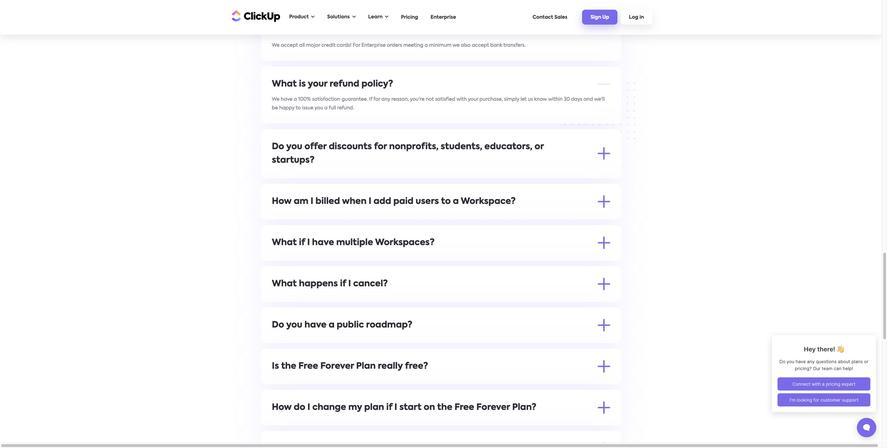 Task type: describe. For each thing, give the bounding box(es) containing it.
guarantee.
[[342, 97, 368, 102]]

product button
[[286, 10, 318, 24]]

you inside do you offer discounts for nonprofits, students, educators, or startups?
[[286, 143, 302, 151]]

trial.
[[360, 379, 370, 384]]

and down and click the "claim your nonprofit discount" button to get started
[[431, 199, 440, 204]]

check
[[327, 173, 342, 178]]

to up billed
[[335, 190, 340, 195]]

nonprofit
[[421, 190, 443, 195]]

a down this link link
[[412, 207, 415, 212]]

by
[[312, 388, 318, 393]]

do you offer discounts for nonprofits, students, educators, or startups?
[[272, 143, 544, 165]]

bills
[[326, 214, 335, 219]]

forever for i
[[476, 403, 510, 412]]

to left take
[[411, 420, 416, 425]]

your up this link link
[[409, 190, 420, 195]]

roadmap?
[[366, 321, 412, 330]]

1 vertical spatial plan
[[364, 403, 384, 412]]

is
[[272, 362, 279, 371]]

0 horizontal spatial users
[[416, 197, 439, 206]]

1 horizontal spatial enterprise
[[431, 15, 456, 20]]

on for start
[[424, 403, 435, 412]]

1 vertical spatial educators,
[[317, 199, 343, 204]]

this left "link" at top left
[[412, 199, 421, 204]]

plan inside for sure! this is so much more than a trial. the free forever plan offers an unmatched level of functionality compared to other "freemium" apps. we do this by making money on our paid plans.
[[412, 379, 422, 384]]

all for accept
[[299, 43, 305, 48]]

pricing
[[401, 15, 418, 20]]

for down academic
[[501, 207, 508, 212]]

i left start
[[394, 403, 397, 412]]

free
[[288, 297, 297, 302]]

let
[[520, 97, 527, 102]]

0 horizontal spatial button
[[468, 190, 485, 195]]

of inside you're free to cancel at anytime! when you do, your current plan will last until the end of your billing cycle, unless you choose to downgrade immediately.
[[476, 297, 481, 302]]

can
[[322, 338, 331, 343]]

educators, inside do you offer discounts for nonprofits, students, educators, or startups?
[[484, 143, 532, 151]]

this up prorated
[[361, 207, 369, 212]]

the left above!
[[300, 173, 308, 178]]

1 vertical spatial discount"
[[517, 199, 540, 204]]

anytime!
[[329, 297, 350, 302]]

1 vertical spatial do
[[294, 403, 305, 412]]

refund
[[330, 80, 359, 89]]

cancel
[[305, 297, 321, 302]]

full
[[329, 106, 336, 110]]

my
[[348, 403, 362, 412]]

0 horizontal spatial billing
[[383, 420, 397, 425]]

credit
[[321, 43, 335, 48]]

clickup automatically bills you at a prorated price based on the time left in your cycle for any paid users added to your workspace. paid users include members and internal guests.
[[272, 214, 609, 228]]

enterprise link
[[427, 11, 460, 23]]

added
[[521, 214, 537, 219]]

apply
[[389, 207, 403, 212]]

sales
[[554, 15, 567, 20]]

30
[[564, 97, 570, 102]]

0 vertical spatial discount"
[[444, 190, 467, 195]]

you've
[[286, 420, 301, 425]]

for sure! this is so much more than a trial. the free forever plan offers an unmatched level of functionality compared to other "freemium" apps. we do this by making money on our paid plans.
[[272, 379, 599, 393]]

last
[[435, 297, 444, 302]]

2 horizontal spatial if
[[386, 403, 392, 412]]

based
[[393, 214, 408, 219]]

the up care
[[437, 403, 452, 412]]

1 horizontal spatial users
[[508, 214, 520, 219]]

contact
[[533, 15, 553, 20]]

unmatched
[[446, 379, 474, 384]]

transfers.
[[503, 43, 526, 48]]

0 horizontal spatial an
[[421, 256, 428, 260]]

a up can
[[329, 321, 335, 330]]

2 horizontal spatial all
[[447, 420, 453, 425]]

this down "workspace?"
[[478, 207, 486, 212]]

an inside for sure! this is so much more than a trial. the free forever plan offers an unmatched level of functionality compared to other "freemium" apps. we do this by making money on our paid plans.
[[438, 379, 445, 384]]

academic
[[492, 199, 516, 204]]

apps.
[[272, 388, 285, 393]]

.
[[358, 338, 359, 343]]

learn button
[[365, 10, 392, 24]]

sign up
[[591, 15, 609, 20]]

above!
[[309, 173, 326, 178]]

guests.
[[345, 223, 361, 228]]

1 vertical spatial started
[[574, 199, 592, 204]]

a right built
[[362, 420, 366, 425]]

workspaces?
[[375, 239, 435, 247]]

any inside we have a 100% satisfaction guarantee. if for any reason, you're not satisfied with your purchase, simply let us know within 30 days and we'll be happy to issue you a full refund.
[[381, 97, 390, 102]]

in inside log in link
[[640, 15, 644, 20]]

public
[[337, 321, 364, 330]]

and left payment
[[482, 420, 491, 425]]

solutions button
[[324, 10, 359, 24]]

of right care
[[441, 420, 446, 425]]

0 horizontal spatial out
[[323, 207, 331, 212]]

log in
[[629, 15, 644, 20]]

you right unless
[[539, 297, 548, 302]]

the right is
[[281, 362, 296, 371]]

i up this form link
[[369, 197, 371, 206]]

a left full
[[324, 106, 328, 110]]

a down and click the "claim your nonprofit discount" button to get started
[[453, 197, 459, 206]]

your inside we have a 100% satisfaction guarantee. if for any reason, you're not satisfied with your purchase, simply let us know within 30 days and we'll be happy to issue you a full refund.
[[468, 97, 478, 102]]

multiple
[[336, 239, 373, 247]]

yes
[[272, 173, 280, 178]]

built
[[351, 420, 361, 425]]

discounts
[[329, 143, 372, 151]]

this inside for sure! this is so much more than a trial. the free forever plan offers an unmatched level of functionality compared to other "freemium" apps. we do this by making money on our paid plans.
[[302, 388, 311, 393]]

how do i change my plan if i start on the free forever plan?
[[272, 403, 536, 412]]

i up the created
[[307, 403, 310, 412]]

2 vertical spatial have
[[304, 321, 327, 330]]

0 horizontal spatial forever
[[320, 362, 354, 371]]

the inside clickup automatically bills you at a prorated price based on the time left in your cycle for any paid users added to your workspace. paid users include members and internal guests.
[[416, 214, 424, 219]]

0 horizontal spatial free
[[298, 362, 318, 371]]

orders
[[387, 43, 402, 48]]

unless
[[524, 297, 538, 302]]

and up submit
[[344, 199, 354, 204]]

free for plan
[[454, 403, 474, 412]]

1 horizontal spatial we
[[453, 43, 460, 48]]

you inside clickup automatically bills you at a prorated price based on the time left in your cycle for any paid users added to your workspace. paid users include members and internal guests.
[[336, 214, 345, 219]]

happy
[[279, 106, 295, 110]]

to up credit,
[[441, 197, 451, 206]]

1 horizontal spatial get
[[565, 199, 573, 204]]

for right below
[[401, 173, 408, 178]]

a right meeting
[[425, 43, 428, 48]]

the down and click the "claim your nonprofit discount" button to get started
[[453, 199, 461, 204]]

paid
[[585, 214, 595, 219]]

1 horizontal spatial click
[[442, 199, 452, 204]]

a left 100%
[[294, 97, 297, 102]]

you up certainly
[[286, 321, 302, 330]]

solutions
[[327, 15, 350, 19]]

workspace?
[[461, 197, 516, 206]]

all for to
[[287, 173, 293, 178]]

know
[[534, 97, 547, 102]]

link
[[422, 199, 430, 204]]

pricing link
[[397, 11, 422, 23]]

so
[[308, 379, 313, 384]]

1 vertical spatial if
[[340, 280, 346, 288]]

100%
[[298, 97, 311, 102]]

you left do,
[[366, 297, 375, 302]]

for startups, fill out and submit this form to apply for a startup credit, or head to this page for more info
[[286, 207, 532, 212]]

on for based
[[409, 214, 415, 219]]

at for billed
[[346, 214, 351, 219]]

immediately.
[[272, 305, 303, 310]]

happens
[[299, 280, 338, 288]]

1 vertical spatial have
[[312, 239, 334, 247]]

cycle
[[464, 214, 476, 219]]

end
[[466, 297, 475, 302]]

we'll
[[594, 97, 605, 102]]

we inside for sure! this is so much more than a trial. the free forever plan offers an unmatched level of functionality compared to other "freemium" apps. we do this by making money on our paid plans.
[[286, 388, 294, 393]]

free?
[[405, 362, 428, 371]]

0 horizontal spatial or
[[452, 207, 457, 212]]

do for do you offer discounts for nonprofits, students, educators, or startups?
[[272, 143, 284, 151]]

2 accept from the left
[[472, 43, 489, 48]]

is inside for sure! this is so much more than a trial. the free forever plan offers an unmatched level of functionality compared to other "freemium" apps. we do this by making money on our paid plans.
[[303, 379, 307, 384]]

product
[[289, 15, 309, 19]]

do!
[[303, 338, 311, 343]]

free for much
[[381, 379, 392, 384]]

form
[[370, 207, 382, 212]]

clickup image
[[230, 9, 280, 22]]

to up price
[[383, 207, 388, 212]]

1 vertical spatial more
[[509, 207, 522, 212]]

1 vertical spatial "claim
[[463, 199, 479, 204]]

any inside clickup automatically bills you at a prorated price based on the time left in your cycle for any paid users added to your workspace. paid users include members and internal guests.
[[485, 214, 494, 219]]

is for per
[[295, 256, 298, 260]]

2 horizontal spatial users
[[597, 214, 609, 219]]

i down "members"
[[307, 239, 310, 247]]

plan inside you're free to cancel at anytime! when you do, your current plan will last until the end of your billing cycle, unless you choose to downgrade immediately.
[[415, 297, 425, 302]]

do you have a public roadmap?
[[272, 321, 412, 330]]

the up the add at the top
[[383, 190, 391, 195]]

change
[[312, 403, 346, 412]]

0 horizontal spatial plan
[[356, 362, 376, 371]]

to inside clickup automatically bills you at a prorated price based on the time left in your cycle for any paid users added to your workspace. paid users include members and internal guests.
[[538, 214, 543, 219]]

0 horizontal spatial students,
[[294, 199, 316, 204]]

for nonprofits, head to
[[286, 190, 341, 195]]

billed
[[315, 197, 340, 206]]

here
[[347, 338, 358, 343]]

us
[[528, 97, 533, 102]]

minimum
[[429, 43, 451, 48]]

to right choose
[[568, 297, 573, 302]]

more inside for sure! this is so much more than a trial. the free forever plan offers an unmatched level of functionality compared to other "freemium" apps. we do this by making money on our paid plans.
[[329, 379, 342, 384]]

this
[[293, 379, 302, 384]]

and up bills
[[333, 207, 342, 212]]

level
[[475, 379, 486, 384]]

1 horizontal spatial button
[[541, 199, 558, 204]]

to right free
[[298, 297, 304, 302]]

how for how do i change my plan if i start on the free forever plan?
[[272, 403, 292, 412]]

when
[[351, 297, 365, 302]]

in inside clickup automatically bills you at a prorated price based on the time left in your cycle for any paid users added to your workspace. paid users include members and internal guests.
[[447, 214, 451, 219]]

cancel?
[[353, 280, 388, 288]]

0 vertical spatial out
[[343, 173, 351, 178]]

details.
[[516, 420, 533, 425]]



Task type: vqa. For each thing, say whether or not it's contained in the screenshot.
"teamwork"
no



Task type: locate. For each thing, give the bounding box(es) containing it.
0 vertical spatial cycle,
[[509, 297, 523, 302]]

you inside we have a 100% satisfaction guarantee. if for any reason, you're not satisfied with your purchase, simply let us know within 30 days and we'll be happy to issue you a full refund.
[[315, 106, 323, 110]]

1 horizontal spatial all
[[299, 43, 305, 48]]

to up for startups, fill out and submit this form to apply for a startup credit, or head to this page for more info
[[406, 199, 411, 204]]

plan left offers at bottom
[[412, 379, 422, 384]]

0 horizontal spatial head
[[321, 190, 334, 195]]

an
[[421, 256, 428, 260], [438, 379, 445, 384]]

0 horizontal spatial enterprise
[[361, 43, 386, 48]]

your up satisfaction
[[308, 80, 327, 89]]

nonprofits, inside do you offer discounts for nonprofits, students, educators, or startups?
[[389, 143, 439, 151]]

2 horizontal spatial free
[[454, 403, 474, 412]]

1 horizontal spatial educators,
[[484, 143, 532, 151]]

0 vertical spatial at
[[346, 214, 351, 219]]

"freemium"
[[571, 379, 599, 384]]

0 vertical spatial what
[[272, 80, 297, 89]]

fill
[[317, 207, 322, 212]]

0 vertical spatial more
[[409, 173, 422, 178]]

for inside we have a 100% satisfaction guarantee. if for any reason, you're not satisfied with your purchase, simply let us know within 30 days and we'll be happy to issue you a full refund.
[[373, 97, 380, 102]]

0 horizontal spatial in
[[447, 214, 451, 219]]

days
[[571, 97, 582, 102]]

forever inside for sure! this is so much more than a trial. the free forever plan offers an unmatched level of functionality compared to other "freemium" apps. we do this by making money on our paid plans.
[[393, 379, 411, 384]]

out up bills
[[323, 207, 331, 212]]

0 vertical spatial free
[[298, 362, 318, 371]]

here link
[[347, 338, 358, 343]]

1 vertical spatial do
[[272, 321, 284, 330]]

1 horizontal spatial students,
[[441, 143, 482, 151]]

do for do you have a public roadmap?
[[272, 321, 284, 330]]

plan
[[415, 297, 425, 302], [364, 403, 384, 412]]

1 vertical spatial forever
[[393, 379, 411, 384]]

2 what from the top
[[272, 239, 297, 247]]

simply
[[504, 97, 519, 102]]

users left added
[[508, 214, 520, 219]]

price
[[380, 214, 392, 219]]

0 horizontal spatial we
[[342, 420, 349, 425]]

a inside clickup automatically bills you at a prorated price based on the time left in your cycle for any paid users added to your workspace. paid users include members and internal guests.
[[353, 214, 356, 219]]

satisfied
[[435, 97, 455, 102]]

2 vertical spatial more
[[329, 379, 342, 384]]

a left trial.
[[355, 379, 358, 384]]

0 vertical spatial plan
[[356, 362, 376, 371]]

what
[[272, 80, 297, 89], [272, 239, 297, 247], [272, 280, 297, 288]]

area
[[399, 420, 410, 425]]

in right log
[[640, 15, 644, 20]]

0 vertical spatial how
[[272, 197, 292, 206]]

a inside for sure! this is so much more than a trial. the free forever plan offers an unmatched level of functionality compared to other "freemium" apps. we do this by making money on our paid plans.
[[355, 379, 358, 384]]

internal
[[325, 223, 343, 228]]

for for for startups, fill out and submit this form to apply for a startup credit, or head to this page for more info
[[286, 207, 293, 212]]

handy
[[367, 420, 382, 425]]

and inside clickup automatically bills you at a prorated price based on the time left in your cycle for any paid users added to your workspace. paid users include members and internal guests.
[[314, 223, 324, 228]]

on inside for sure! this is so much more than a trial. the free forever plan offers an unmatched level of functionality compared to other "freemium" apps. we do this by making money on our paid plans.
[[356, 388, 362, 393]]

plan left will
[[415, 297, 425, 302]]

i
[[311, 197, 313, 206], [369, 197, 371, 206], [307, 239, 310, 247], [348, 280, 351, 288], [307, 403, 310, 412], [394, 403, 397, 412]]

is for your
[[299, 80, 306, 89]]

2 vertical spatial if
[[386, 403, 392, 412]]

and
[[583, 97, 593, 102], [360, 190, 370, 195], [344, 199, 354, 204], [431, 199, 440, 204], [333, 207, 342, 212], [314, 223, 324, 228], [482, 420, 491, 425]]

1 vertical spatial or
[[452, 207, 457, 212]]

1 horizontal spatial "claim
[[463, 199, 479, 204]]

1 vertical spatial cycle,
[[467, 420, 481, 425]]

you're free to cancel at anytime! when you do, your current plan will last until the end of your billing cycle, unless you choose to downgrade immediately.
[[272, 297, 602, 310]]

find
[[332, 338, 342, 343]]

reason,
[[391, 97, 409, 102]]

have inside we have a 100% satisfaction guarantee. if for any reason, you're not satisfied with your purchase, simply let us know within 30 days and we'll be happy to issue you a full refund.
[[281, 97, 293, 102]]

a left team,
[[323, 420, 326, 425]]

2 horizontal spatial forever
[[476, 403, 510, 412]]

on up care
[[424, 403, 435, 412]]

once
[[272, 420, 285, 425]]

get up workspace.
[[565, 199, 573, 204]]

to left other
[[551, 379, 556, 384]]

we
[[272, 43, 280, 48], [272, 97, 280, 102], [272, 338, 280, 343], [286, 388, 294, 393]]

paid up for startups, fill out and submit this form to apply for a startup credit, or head to this page for more info
[[393, 197, 413, 206]]

0 horizontal spatial started
[[502, 190, 519, 195]]

your up 'this page' link
[[480, 199, 490, 204]]

1 how from the top
[[272, 197, 292, 206]]

to right added
[[538, 214, 543, 219]]

0 horizontal spatial any
[[381, 97, 390, 102]]

1 horizontal spatial started
[[574, 199, 592, 204]]

of down startups?
[[294, 173, 299, 178]]

free inside for sure! this is so much more than a trial. the free forever plan offers an unmatched level of functionality compared to other "freemium" apps. we do this by making money on our paid plans.
[[381, 379, 392, 384]]

what for what happens if i cancel?
[[272, 280, 297, 288]]

on inside clickup automatically bills you at a prorated price based on the time left in your cycle for any paid users added to your workspace. paid users include members and internal guests.
[[409, 214, 415, 219]]

is up 100%
[[299, 80, 306, 89]]

satisfaction
[[312, 97, 340, 102]]

2 vertical spatial forever
[[476, 403, 510, 412]]

to inside for sure! this is so much more than a trial. the free forever plan offers an unmatched level of functionality compared to other "freemium" apps. we do this by making money on our paid plans.
[[551, 379, 556, 384]]

compared
[[525, 379, 550, 384]]

1 vertical spatial nonprofits,
[[294, 190, 320, 195]]

0 vertical spatial educators,
[[484, 143, 532, 151]]

1 vertical spatial plan
[[412, 379, 422, 384]]

what up happy
[[272, 80, 297, 89]]

0 horizontal spatial all
[[287, 173, 293, 178]]

the inside you're free to cancel at anytime! when you do, your current plan will last until the end of your billing cycle, unless you choose to downgrade immediately.
[[457, 297, 465, 302]]

3 what from the top
[[272, 280, 297, 288]]

1 horizontal spatial at
[[346, 214, 351, 219]]

on down for startups, fill out and submit this form to apply for a startup credit, or head to this page for more info
[[409, 214, 415, 219]]

workspace
[[373, 256, 400, 260]]

your right end
[[482, 297, 492, 302]]

what if i have multiple workspaces?
[[272, 239, 435, 247]]

billing inside you're free to cancel at anytime! when you do, your current plan will last until the end of your billing cycle, unless you choose to downgrade immediately.
[[494, 297, 508, 302]]

cycle, left unless
[[509, 297, 523, 302]]

meeting
[[403, 43, 423, 48]]

payment
[[493, 420, 514, 425]]

2 horizontal spatial head
[[458, 207, 470, 212]]

to inside we have a 100% satisfaction guarantee. if for any reason, you're not satisfied with your purchase, simply let us know within 30 days and we'll be happy to issue you a full refund.
[[296, 106, 301, 110]]

forever up plans. at bottom
[[393, 379, 411, 384]]

1 vertical spatial out
[[323, 207, 331, 212]]

you
[[315, 106, 323, 110], [286, 143, 302, 151], [336, 214, 345, 219], [366, 297, 375, 302], [539, 297, 548, 302], [286, 321, 302, 330]]

for inside for sure! this is so much more than a trial. the free forever plan offers an unmatched level of functionality compared to other "freemium" apps. we do this by making money on our paid plans.
[[272, 379, 279, 384]]

all left major
[[299, 43, 305, 48]]

0 horizontal spatial educators,
[[317, 199, 343, 204]]

when
[[342, 197, 366, 206]]

this form link
[[361, 207, 382, 212]]

what for what is your refund policy?
[[272, 80, 297, 89]]

button up "workspace?"
[[468, 190, 485, 195]]

2 do from the top
[[272, 321, 284, 330]]

do down immediately.
[[272, 321, 284, 330]]

0 vertical spatial paid
[[393, 197, 413, 206]]

1 what from the top
[[272, 80, 297, 89]]

for for for nonprofits, head to
[[286, 190, 293, 195]]

how up clickup
[[272, 197, 292, 206]]

forever up payment
[[476, 403, 510, 412]]

out right the 'check'
[[343, 173, 351, 178]]

if up the per
[[299, 239, 305, 247]]

what happens if i cancel?
[[272, 280, 388, 288]]

be
[[272, 106, 278, 110]]

educators,
[[484, 143, 532, 151], [317, 199, 343, 204]]

1 vertical spatial billing
[[383, 420, 397, 425]]

0 vertical spatial have
[[281, 97, 293, 102]]

prorated
[[357, 214, 378, 219]]

we inside we have a 100% satisfaction guarantee. if for any reason, you're not satisfied with your purchase, simply let us know within 30 days and we'll be happy to issue you a full refund.
[[272, 97, 280, 102]]

users
[[416, 197, 439, 206], [508, 214, 520, 219], [597, 214, 609, 219]]

submit
[[343, 207, 360, 212]]

1 vertical spatial on
[[356, 388, 362, 393]]

below
[[386, 173, 400, 178]]

is left 'so' at the left bottom
[[303, 379, 307, 384]]

more
[[409, 173, 422, 178], [509, 207, 522, 212], [329, 379, 342, 384]]

0 vertical spatial started
[[502, 190, 519, 195]]

2 how from the top
[[272, 403, 292, 412]]

plan up the "handy"
[[364, 403, 384, 412]]

cycle, inside you're free to cancel at anytime! when you do, your current plan will last until the end of your billing cycle, unless you choose to downgrade immediately.
[[509, 297, 523, 302]]

the left resources
[[352, 173, 360, 178]]

1 vertical spatial we
[[342, 420, 349, 425]]

payment is per workspace, meaning each workspace requires an individual upgrade.
[[272, 256, 475, 260]]

1 vertical spatial button
[[541, 199, 558, 204]]

paid inside for sure! this is so much more than a trial. the free forever plan offers an unmatched level of functionality compared to other "freemium" apps. we do this by making money on our paid plans.
[[372, 388, 383, 393]]

accept right 'also'
[[472, 43, 489, 48]]

1 horizontal spatial billing
[[494, 297, 508, 302]]

0 vertical spatial on
[[409, 214, 415, 219]]

startups,
[[294, 207, 315, 212]]

to up "workspace?"
[[486, 190, 491, 195]]

1 horizontal spatial if
[[340, 280, 346, 288]]

free up plan,
[[454, 403, 474, 412]]

button up workspace.
[[541, 199, 558, 204]]

money
[[338, 388, 355, 393]]

1 horizontal spatial accept
[[472, 43, 489, 48]]

"claim up how am i billed when i add paid users to a workspace? at top
[[392, 190, 408, 195]]

individual
[[429, 256, 452, 260]]

to up cycle
[[471, 207, 477, 212]]

0 vertical spatial click
[[371, 190, 381, 195]]

0 horizontal spatial click
[[371, 190, 381, 195]]

at inside clickup automatically bills you at a prorated price based on the time left in your cycle for any paid users added to your workspace. paid users include members and internal guests.
[[346, 214, 351, 219]]

to right yes
[[281, 173, 286, 178]]

2 vertical spatial head
[[458, 207, 470, 212]]

1 vertical spatial at
[[322, 297, 327, 302]]

and up administrators,
[[360, 190, 370, 195]]

or inside do you offer discounts for nonprofits, students, educators, or startups?
[[535, 143, 544, 151]]

info
[[523, 207, 532, 212]]

your left workspace.
[[544, 214, 554, 219]]

0 vertical spatial get
[[492, 190, 500, 195]]

1 horizontal spatial an
[[438, 379, 445, 384]]

head up cycle
[[458, 207, 470, 212]]

forever up than
[[320, 362, 354, 371]]

for up the 'based'
[[404, 207, 411, 212]]

of right end
[[476, 297, 481, 302]]

1 horizontal spatial or
[[535, 143, 544, 151]]

sure!
[[281, 379, 292, 384]]

for for for students, educators, and administrators, head to this link and click the "claim your academic discount" button to get started
[[286, 199, 293, 204]]

users up startup
[[416, 197, 439, 206]]

head up apply
[[392, 199, 405, 204]]

0 horizontal spatial get
[[492, 190, 500, 195]]

0 horizontal spatial more
[[329, 379, 342, 384]]

1 do from the top
[[272, 143, 284, 151]]

what for what if i have multiple workspaces?
[[272, 239, 297, 247]]

cycle, right plan,
[[467, 420, 481, 425]]

for for for sure! this is so much more than a trial. the free forever plan offers an unmatched level of functionality compared to other "freemium" apps. we do this by making money on our paid plans.
[[272, 379, 279, 384]]

clickup
[[272, 214, 290, 219]]

is the free forever plan really free?
[[272, 362, 428, 371]]

the
[[371, 379, 380, 384]]

you right bills
[[336, 214, 345, 219]]

this left by
[[302, 388, 311, 393]]

0 vertical spatial head
[[321, 190, 334, 195]]

log in link
[[621, 10, 652, 25]]

if up anytime!
[[340, 280, 346, 288]]

0 vertical spatial we
[[453, 43, 460, 48]]

2 vertical spatial free
[[454, 403, 474, 412]]

enterprise
[[431, 15, 456, 20], [361, 43, 386, 48]]

you
[[312, 338, 321, 343]]

what up payment
[[272, 239, 297, 247]]

1 vertical spatial any
[[485, 214, 494, 219]]

of inside for sure! this is so much more than a trial. the free forever plan offers an unmatched level of functionality compared to other "freemium" apps. we do this by making money on our paid plans.
[[487, 379, 492, 384]]

2 vertical spatial is
[[303, 379, 307, 384]]

0 vertical spatial do
[[295, 388, 301, 393]]

0 vertical spatial nonprofits,
[[389, 143, 439, 151]]

for
[[353, 43, 360, 48], [286, 190, 293, 195], [286, 199, 293, 204], [286, 207, 293, 212], [272, 379, 279, 384]]

0 horizontal spatial "claim
[[392, 190, 408, 195]]

0 vertical spatial or
[[535, 143, 544, 151]]

do
[[272, 143, 284, 151], [272, 321, 284, 330]]

sign up button
[[582, 10, 617, 25]]

forever
[[320, 362, 354, 371], [393, 379, 411, 384], [476, 403, 510, 412]]

2 vertical spatial paid
[[372, 388, 383, 393]]

0 vertical spatial "claim
[[392, 190, 408, 195]]

we for we have a 100% satisfaction guarantee. if for any reason, you're not satisfied with your purchase, simply let us know within 30 days and we'll be happy to issue you a full refund.
[[272, 97, 280, 102]]

how for how am i billed when i add paid users to a workspace?
[[272, 197, 292, 206]]

contact sales button
[[529, 11, 571, 23]]

at inside you're free to cancel at anytime! when you do, your current plan will last until the end of your billing cycle, unless you choose to downgrade immediately.
[[322, 297, 327, 302]]

an right requires at left
[[421, 256, 428, 260]]

for inside do you offer discounts for nonprofits, students, educators, or startups?
[[374, 143, 387, 151]]

your left cycle
[[452, 214, 463, 219]]

we for we certainly do! you can find it here .
[[272, 338, 280, 343]]

purchase,
[[479, 97, 503, 102]]

0 vertical spatial forever
[[320, 362, 354, 371]]

1 accept from the left
[[281, 43, 298, 48]]

0 horizontal spatial if
[[299, 239, 305, 247]]

this
[[412, 199, 421, 204], [361, 207, 369, 212], [478, 207, 486, 212], [302, 388, 311, 393]]

other
[[557, 379, 570, 384]]

2 horizontal spatial more
[[509, 207, 522, 212]]

2 vertical spatial all
[[447, 420, 453, 425]]

get up academic
[[492, 190, 500, 195]]

nonprofits,
[[389, 143, 439, 151], [294, 190, 320, 195]]

is left the per
[[295, 256, 298, 260]]

1 vertical spatial head
[[392, 199, 405, 204]]

plan?
[[512, 403, 536, 412]]

i down for nonprofits, head to
[[311, 197, 313, 206]]

automatically
[[291, 214, 325, 219]]

learn
[[368, 15, 383, 19]]

have up happy
[[281, 97, 293, 102]]

per
[[299, 256, 307, 260]]

2 vertical spatial what
[[272, 280, 297, 288]]

0 horizontal spatial cycle,
[[467, 420, 481, 425]]

upgrade.
[[453, 256, 475, 260]]

started up academic
[[502, 190, 519, 195]]

to up workspace.
[[559, 199, 564, 204]]

2 horizontal spatial paid
[[495, 214, 506, 219]]

include
[[272, 223, 289, 228]]

1 horizontal spatial discount"
[[517, 199, 540, 204]]

how am i billed when i add paid users to a workspace?
[[272, 197, 516, 206]]

at for i
[[322, 297, 327, 302]]

and inside we have a 100% satisfaction guarantee. if for any reason, you're not satisfied with your purchase, simply let us know within 30 days and we'll be happy to issue you a full refund.
[[583, 97, 593, 102]]

do inside do you offer discounts for nonprofits, students, educators, or startups?
[[272, 143, 284, 151]]

do inside for sure! this is so much more than a trial. the free forever plan offers an unmatched level of functionality compared to other "freemium" apps. we do this by making money on our paid plans.
[[295, 388, 301, 393]]

for right if
[[373, 97, 380, 102]]

1 horizontal spatial out
[[343, 173, 351, 178]]

more up the making
[[329, 379, 342, 384]]

more left info
[[509, 207, 522, 212]]

paid down the
[[372, 388, 383, 393]]

forever for than
[[393, 379, 411, 384]]

policy?
[[361, 80, 393, 89]]

1 vertical spatial paid
[[495, 214, 506, 219]]

do down the this
[[295, 388, 301, 393]]

resources
[[362, 173, 384, 178]]

click up administrators,
[[371, 190, 381, 195]]

a down submit
[[353, 214, 356, 219]]

more left information:
[[409, 173, 422, 178]]

our
[[363, 388, 371, 393]]

0 vertical spatial plan
[[415, 297, 425, 302]]

we left built
[[342, 420, 349, 425]]

1 horizontal spatial nonprofits,
[[389, 143, 439, 151]]

take
[[417, 420, 428, 425]]

how
[[272, 197, 292, 206], [272, 403, 292, 412]]

plan up trial.
[[356, 362, 376, 371]]

the down startup
[[416, 214, 424, 219]]

students, inside do you offer discounts for nonprofits, students, educators, or startups?
[[441, 143, 482, 151]]

for down 'this page' link
[[477, 214, 484, 219]]

free up plans. at bottom
[[381, 379, 392, 384]]

0 vertical spatial billing
[[494, 297, 508, 302]]

1 horizontal spatial free
[[381, 379, 392, 384]]

1 horizontal spatial any
[[485, 214, 494, 219]]

your right do,
[[384, 297, 395, 302]]

students,
[[441, 143, 482, 151], [294, 199, 316, 204]]

and click the "claim your nonprofit discount" button to get started
[[359, 190, 519, 195]]

of
[[294, 173, 299, 178], [476, 297, 481, 302], [487, 379, 492, 384], [441, 420, 446, 425]]

we left 'also'
[[453, 43, 460, 48]]

accept left major
[[281, 43, 298, 48]]

do up startups?
[[272, 143, 284, 151]]

1 horizontal spatial more
[[409, 173, 422, 178]]

1 vertical spatial free
[[381, 379, 392, 384]]

in right left
[[447, 214, 451, 219]]

i up when
[[348, 280, 351, 288]]

do up the you've
[[294, 403, 305, 412]]

than
[[343, 379, 354, 384]]

for inside clickup automatically bills you at a prorated price based on the time left in your cycle for any paid users added to your workspace. paid users include members and internal guests.
[[477, 214, 484, 219]]

paid inside clickup automatically bills you at a prorated price based on the time left in your cycle for any paid users added to your workspace. paid users include members and internal guests.
[[495, 214, 506, 219]]

out
[[343, 173, 351, 178], [323, 207, 331, 212]]

we for we accept all major credit cards! for enterprise orders meeting a minimum we also accept bank transfers.
[[272, 43, 280, 48]]

we have a 100% satisfaction guarantee. if for any reason, you're not satisfied with your purchase, simply let us know within 30 days and we'll be happy to issue you a full refund.
[[272, 97, 605, 110]]

billing left area
[[383, 420, 397, 425]]



